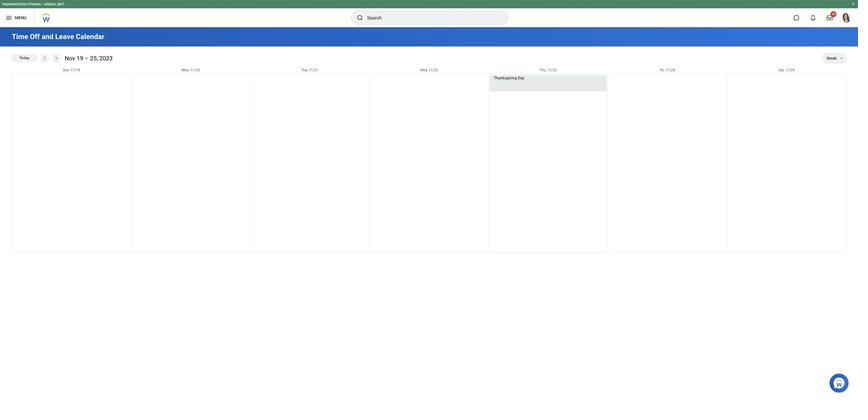 Task type: locate. For each thing, give the bounding box(es) containing it.
implementation
[[2, 2, 27, 6]]

profile logan mcneil image
[[842, 13, 851, 24]]

nov
[[65, 55, 75, 62]]

time off and leave calendar main content
[[0, 27, 859, 259]]

2023
[[99, 55, 113, 62]]

tue,
[[302, 68, 308, 72]]

preview
[[28, 2, 41, 6]]

25,
[[90, 55, 98, 62]]

–
[[85, 55, 89, 62]]

sat,
[[779, 68, 785, 72]]

inbox large image
[[827, 15, 833, 21]]

tue, 11/21
[[302, 68, 318, 72]]

caret down image
[[838, 56, 846, 61]]

11/25
[[786, 68, 795, 72]]

nov 19 – 25, 2023
[[65, 55, 113, 62]]

11/21
[[309, 68, 318, 72]]

today
[[19, 56, 30, 60]]

thanksgiving day
[[494, 76, 525, 80]]

week
[[827, 56, 837, 61]]

close environment banner image
[[852, 2, 856, 6]]

33 button
[[824, 11, 837, 24]]

and
[[42, 33, 53, 41]]

sun, 11/19
[[63, 68, 80, 72]]

time
[[12, 33, 28, 41]]

11/20
[[190, 68, 200, 72]]

implementation preview -   adeptai_dpt1
[[2, 2, 65, 6]]

leave
[[55, 33, 74, 41]]

justify image
[[5, 14, 12, 21]]

mon, 11/20
[[182, 68, 200, 72]]

menu
[[15, 15, 26, 20]]

Search Workday  search field
[[367, 11, 496, 24]]

11/23
[[548, 68, 557, 72]]

time off and leave calendar
[[12, 33, 104, 41]]

wed, 11/22
[[420, 68, 438, 72]]

menu banner
[[0, 0, 859, 27]]



Task type: describe. For each thing, give the bounding box(es) containing it.
adeptai_dpt1
[[44, 2, 65, 6]]

11/24
[[666, 68, 675, 72]]

-
[[42, 2, 43, 6]]

sun,
[[63, 68, 70, 72]]

today button
[[12, 54, 37, 62]]

11/22
[[429, 68, 438, 72]]

day
[[518, 76, 525, 80]]

thu, 11/23
[[540, 68, 557, 72]]

fri,
[[660, 68, 665, 72]]

wed,
[[420, 68, 428, 72]]

fri, 11/24
[[660, 68, 675, 72]]

sat, 11/25
[[779, 68, 795, 72]]

thanksgiving
[[494, 76, 517, 80]]

chevron left image
[[42, 55, 48, 61]]

menu button
[[0, 8, 34, 27]]

mon,
[[182, 68, 189, 72]]

notifications large image
[[811, 15, 816, 21]]

calendar
[[76, 33, 104, 41]]

chevron right image
[[53, 55, 59, 61]]

33
[[832, 12, 836, 16]]

thu,
[[540, 68, 547, 72]]

search image
[[357, 14, 364, 21]]

11/19
[[71, 68, 80, 72]]

week button
[[823, 54, 837, 63]]

off
[[30, 33, 40, 41]]

19
[[77, 55, 83, 62]]



Task type: vqa. For each thing, say whether or not it's contained in the screenshot.
tab list
no



